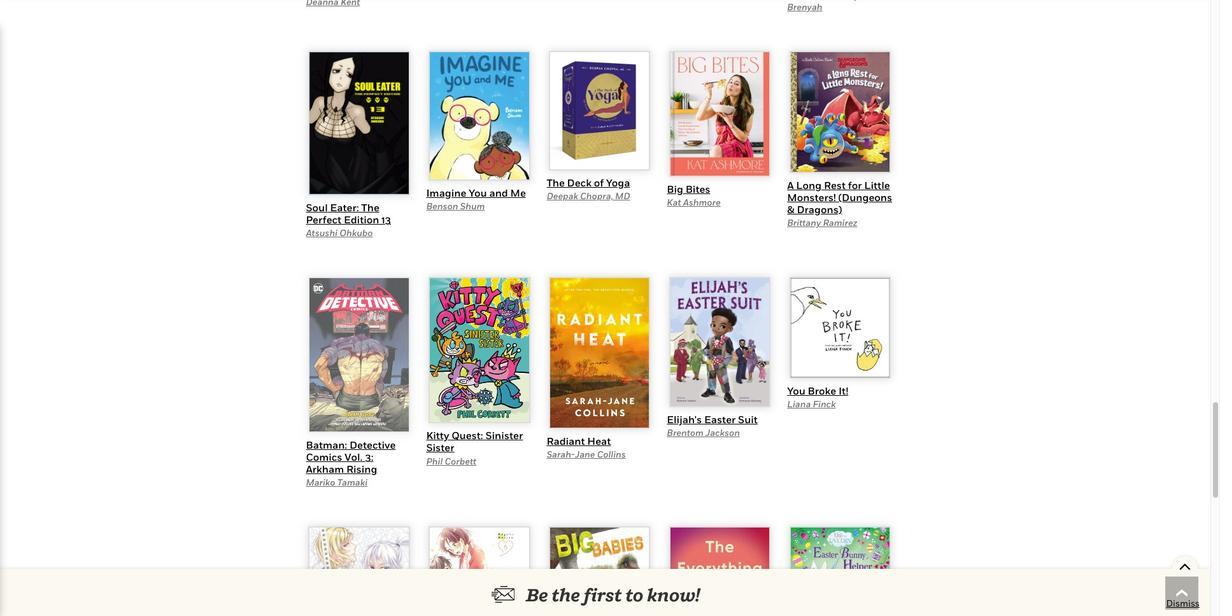Task type: locate. For each thing, give the bounding box(es) containing it.
batman: detective comics vol. 3: arkham rising mariko tamaki
[[306, 439, 396, 488]]

kitty quest: sinister sister link
[[427, 430, 523, 455]]

kwame
[[812, 0, 843, 0]]

adjei-
[[845, 0, 870, 0]]

0 vertical spatial the
[[547, 176, 565, 189]]

imagine you and me image
[[429, 51, 530, 181]]

radiant heat link
[[547, 435, 611, 448]]

first
[[584, 585, 622, 606]]

&
[[788, 203, 795, 216]]

ramirez
[[823, 217, 858, 228]]

shum
[[460, 201, 485, 212]]

kat
[[667, 197, 681, 208]]

ashmore
[[683, 197, 721, 208]]

1 vertical spatial you
[[788, 385, 806, 397]]

you broke it! image
[[790, 277, 892, 379]]

a long rest for little monsters! (dungeons & dragons) link
[[788, 179, 893, 216]]

benson shum link
[[427, 201, 485, 212]]

brentom
[[667, 428, 704, 438]]

of
[[594, 176, 604, 189]]

nana kwame adjei- brenyah link
[[788, 0, 870, 12]]

imagine you and me link
[[427, 187, 526, 199]]

1 vertical spatial the
[[361, 201, 380, 214]]

jane
[[575, 449, 595, 460]]

know!
[[647, 585, 700, 606]]

rest
[[824, 179, 846, 191]]

liana finck link
[[788, 399, 836, 410]]

(dungeons
[[839, 191, 893, 204]]

sarah-
[[547, 449, 575, 460]]

long
[[797, 179, 822, 191]]

0 horizontal spatial you
[[469, 187, 487, 199]]

radiant heat image
[[549, 277, 651, 430]]

big
[[667, 183, 684, 195]]

batman: detective comics vol. 3: arkham rising link
[[306, 439, 396, 476]]

the great cleric 7 image
[[308, 527, 410, 617]]

13
[[382, 213, 391, 226]]

jackson
[[706, 428, 740, 438]]

vol.
[[345, 451, 363, 464]]

kitty
[[427, 430, 450, 442]]

0 horizontal spatial the
[[361, 201, 380, 214]]

you up shum on the left of page
[[469, 187, 487, 199]]

you inside you broke it! liana finck
[[788, 385, 806, 397]]

the left 13
[[361, 201, 380, 214]]

uni the unicorn: easter bunny helper image
[[790, 527, 892, 617]]

you inside imagine you and me benson shum
[[469, 187, 487, 199]]

you up liana
[[788, 385, 806, 397]]

corbett
[[445, 456, 477, 467]]

1 horizontal spatial the
[[547, 176, 565, 189]]

the
[[547, 176, 565, 189], [361, 201, 380, 214]]

soul eater: the perfect edition 13 link
[[306, 201, 391, 226]]

sister
[[427, 442, 455, 455]]

big bites image
[[669, 51, 771, 177]]

a long rest for little monsters! (dungeons & dragons) brittany ramirez
[[788, 179, 893, 228]]

the deck of yoga deepak chopra, md
[[547, 176, 631, 201]]

the inside the deck of yoga deepak chopra, md
[[547, 176, 565, 189]]

for
[[849, 179, 862, 191]]

phil
[[427, 456, 443, 467]]

soul eater: the perfect edition 13 atsushi ohkubo
[[306, 201, 391, 238]]

0 vertical spatial you
[[469, 187, 487, 199]]

me
[[511, 187, 526, 199]]

a
[[788, 179, 794, 191]]

sarah-jane collins link
[[547, 449, 626, 460]]

big babies image
[[549, 527, 651, 617]]

mariko tamaki link
[[306, 478, 368, 488]]

and
[[490, 187, 508, 199]]

liana
[[788, 399, 811, 410]]

1 horizontal spatial you
[[788, 385, 806, 397]]

you
[[469, 187, 487, 199], [788, 385, 806, 397]]

ohkubo
[[340, 228, 373, 238]]

easter
[[705, 413, 736, 426]]

the up deepak
[[547, 176, 565, 189]]

a condition called love 6 image
[[429, 527, 530, 617]]



Task type: vqa. For each thing, say whether or not it's contained in the screenshot.
Noble
no



Task type: describe. For each thing, give the bounding box(es) containing it.
heat
[[588, 435, 611, 448]]

brittany
[[788, 217, 821, 228]]

benson
[[427, 201, 458, 212]]

the everything token image
[[669, 527, 771, 617]]

batman: detective comics vol. 3: arkham rising image
[[308, 277, 410, 433]]

3:
[[365, 451, 374, 464]]

brittany ramirez link
[[788, 217, 858, 228]]

suit
[[739, 413, 758, 426]]

to
[[626, 585, 644, 606]]

radiant
[[547, 435, 585, 448]]

deepak
[[547, 190, 579, 201]]

radiant heat sarah-jane collins
[[547, 435, 626, 460]]

imagine you and me benson shum
[[427, 187, 526, 212]]

phil corbett link
[[427, 456, 477, 467]]

elijah's
[[667, 413, 702, 426]]

imagine
[[427, 187, 467, 199]]

the deck of yoga image
[[549, 51, 651, 170]]

bites
[[686, 183, 711, 195]]

the deck of yoga link
[[547, 176, 630, 189]]

sinister
[[486, 430, 523, 442]]

nana kwame adjei- brenyah
[[788, 0, 870, 12]]

kitty quest: sinister sister image
[[429, 277, 530, 424]]

brenyah
[[788, 1, 823, 12]]

be
[[526, 585, 548, 606]]

a long rest for little monsters! (dungeons & dragons) image
[[790, 51, 892, 173]]

you broke it! link
[[788, 385, 849, 397]]

tamaki
[[338, 478, 368, 488]]

detective
[[350, 439, 396, 452]]

dismiss
[[1167, 598, 1200, 609]]

monsters!
[[788, 191, 836, 204]]

expand/collapse sign up banner image
[[1180, 557, 1192, 576]]

edition
[[344, 213, 379, 226]]

little
[[865, 179, 890, 191]]

broke
[[808, 385, 837, 397]]

big bites link
[[667, 183, 711, 195]]

dragons)
[[797, 203, 843, 216]]

yoga
[[606, 176, 630, 189]]

kitty quest: sinister sister phil corbett
[[427, 430, 523, 467]]

md
[[616, 190, 631, 201]]

big bites kat ashmore
[[667, 183, 721, 208]]

chopra,
[[581, 190, 613, 201]]

brentom jackson link
[[667, 428, 740, 438]]

be the first to know!
[[526, 585, 700, 606]]

atsushi ohkubo link
[[306, 228, 373, 238]]

batman:
[[306, 439, 347, 452]]

rising
[[347, 463, 377, 476]]

kat ashmore link
[[667, 197, 721, 208]]

the
[[552, 585, 580, 606]]

eater:
[[330, 201, 359, 214]]

elijah's easter suit link
[[667, 413, 758, 426]]

quest:
[[452, 430, 483, 442]]

nana
[[788, 0, 810, 0]]

deepak chopra, md link
[[547, 190, 631, 201]]

collins
[[597, 449, 626, 460]]

elijah's easter suit brentom jackson
[[667, 413, 758, 438]]

deck
[[567, 176, 592, 189]]

finck
[[813, 399, 836, 410]]

elijah's easter suit image
[[669, 277, 771, 408]]

atsushi
[[306, 228, 338, 238]]

mariko
[[306, 478, 335, 488]]

soul
[[306, 201, 328, 214]]

arkham
[[306, 463, 344, 476]]

you broke it! liana finck
[[788, 385, 849, 410]]

perfect
[[306, 213, 342, 226]]

soul eater: the perfect edition 13 image
[[308, 51, 410, 195]]

it!
[[839, 385, 849, 397]]

comics
[[306, 451, 342, 464]]

dismiss link
[[1167, 598, 1200, 610]]

the inside soul eater: the perfect edition 13 atsushi ohkubo
[[361, 201, 380, 214]]



